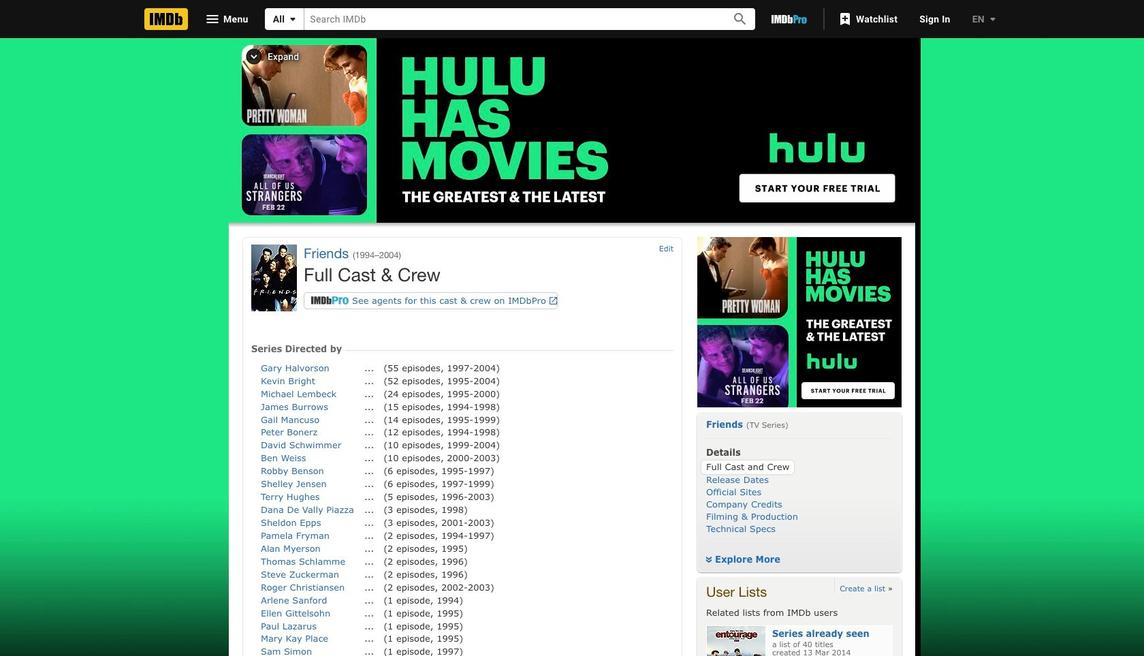 Task type: locate. For each thing, give the bounding box(es) containing it.
1 arrow drop down image from the left
[[285, 11, 301, 27]]

1 horizontal spatial arrow drop down image
[[985, 11, 1002, 27]]

None field
[[305, 8, 717, 30]]

arrow drop down image
[[285, 11, 301, 27], [985, 11, 1002, 27]]

list image image
[[707, 626, 766, 656]]

menu image
[[204, 11, 221, 27]]

None search field
[[265, 8, 756, 30]]

submit search image
[[733, 11, 749, 28]]

0 horizontal spatial arrow drop down image
[[285, 11, 301, 27]]



Task type: describe. For each thing, give the bounding box(es) containing it.
watchlist image
[[837, 11, 854, 27]]

home image
[[144, 8, 188, 30]]

Search IMDb text field
[[305, 8, 717, 30]]

friends (tv series 1994–2004) poster image
[[251, 245, 297, 311]]

2 arrow drop down image from the left
[[985, 11, 1002, 27]]



Task type: vqa. For each thing, say whether or not it's contained in the screenshot.
I'll Pretend Written and Performed by Dwight Yoakam Courtesy of New West Records
no



